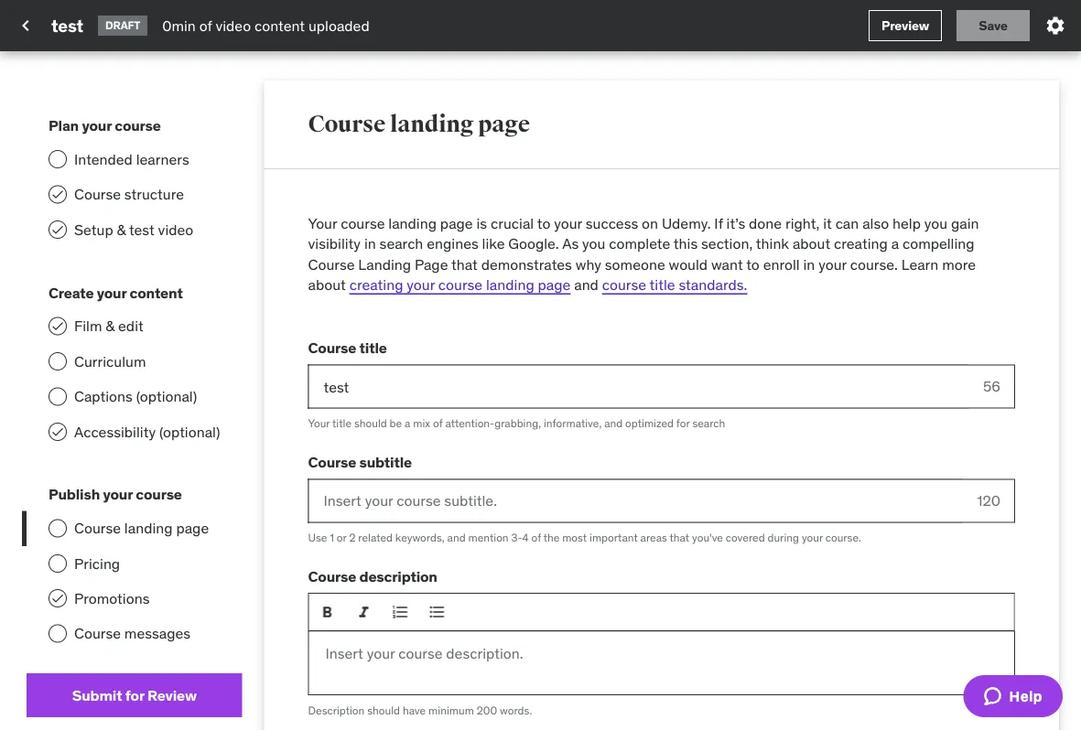 Task type: vqa. For each thing, say whether or not it's contained in the screenshot.
1st Completed element
yes



Task type: locate. For each thing, give the bounding box(es) containing it.
0 vertical spatial incomplete image
[[49, 150, 67, 169]]

course inside your course landing page is crucial to your success on udemy. if it's done right, it can also help you gain visibility in search engines like google. as you complete this section, think about creating a compelling course landing page that demonstrates why someone would want to enroll in your course. learn more about
[[341, 214, 385, 233]]

complete
[[609, 234, 670, 253]]

course down page
[[438, 275, 483, 294]]

completed image left setup
[[50, 222, 65, 237]]

in up landing
[[364, 234, 376, 253]]

your up course subtitle
[[308, 417, 330, 431]]

4 incomplete image from the top
[[49, 625, 67, 643]]

your up visibility
[[308, 214, 337, 233]]

0 horizontal spatial in
[[364, 234, 376, 253]]

incomplete image
[[49, 388, 67, 406], [49, 519, 67, 538], [49, 555, 67, 573], [49, 625, 67, 643]]

0 horizontal spatial of
[[199, 16, 212, 35]]

0 horizontal spatial that
[[451, 255, 478, 274]]

optimized
[[625, 417, 674, 431]]

completed element inside setup & test video link
[[49, 221, 67, 239]]

incomplete image
[[49, 150, 67, 169], [49, 352, 67, 371]]

0 vertical spatial title
[[650, 275, 675, 294]]

1 vertical spatial a
[[405, 417, 410, 431]]

test right back to courses image in the left of the page
[[51, 14, 83, 36]]

create your content
[[49, 283, 183, 302]]

course landing page
[[308, 110, 530, 139], [74, 519, 209, 538]]

search inside your course landing page is crucial to your success on udemy. if it's done right, it can also help you gain visibility in search engines like google. as you complete this section, think about creating a compelling course landing page that demonstrates why someone would want to enroll in your course. learn more about
[[380, 234, 423, 253]]

completed image inside 'film & edit' link
[[50, 319, 65, 334]]

1 vertical spatial content
[[130, 283, 183, 302]]

should left have
[[367, 704, 400, 718]]

creating your course landing page link
[[349, 275, 571, 294]]

0 vertical spatial course landing page
[[308, 110, 530, 139]]

save
[[979, 17, 1008, 34]]

0 vertical spatial a
[[891, 234, 899, 253]]

visibility
[[308, 234, 361, 253]]

of right 0min
[[199, 16, 212, 35]]

3 incomplete image from the top
[[49, 555, 67, 573]]

compelling
[[903, 234, 975, 253]]

pricing
[[74, 554, 120, 573]]

2 horizontal spatial of
[[531, 531, 541, 545]]

0 vertical spatial in
[[364, 234, 376, 253]]

1 vertical spatial that
[[670, 531, 689, 545]]

subtitle
[[359, 453, 412, 472]]

(optional) for accessibility (optional)
[[159, 422, 220, 441]]

intended
[[74, 150, 133, 169]]

about down right,
[[793, 234, 830, 253]]

0 vertical spatial completed image
[[50, 222, 65, 237]]

completed image inside setup & test video link
[[50, 222, 65, 237]]

use 1 or 2 related keywords, and mention 3-4 of the most important areas that you've covered during your course.
[[308, 531, 861, 545]]

completed element inside 'film & edit' link
[[49, 317, 67, 336]]

(optional) down captions (optional) at the bottom left of page
[[159, 422, 220, 441]]

review
[[147, 686, 197, 705]]

back to courses image
[[15, 15, 37, 37]]

1 vertical spatial and
[[604, 417, 623, 431]]

course.
[[850, 255, 898, 274], [826, 531, 861, 545]]

search right the optimized
[[692, 417, 725, 431]]

1 vertical spatial search
[[692, 417, 725, 431]]

submit
[[72, 686, 122, 705]]

title down would
[[650, 275, 675, 294]]

(optional)
[[136, 387, 197, 406], [159, 422, 220, 441]]

of right 4
[[531, 531, 541, 545]]

if
[[714, 214, 723, 233]]

completed image
[[50, 187, 65, 202], [50, 425, 65, 439], [50, 592, 65, 606]]

completed image left promotions
[[50, 592, 65, 606]]

description
[[359, 567, 437, 586]]

completed image inside accessibility (optional) link
[[50, 425, 65, 439]]

also
[[862, 214, 889, 233]]

incomplete image inside course messages link
[[49, 625, 67, 643]]

you up why
[[582, 234, 606, 253]]

test
[[51, 14, 83, 36], [129, 220, 154, 239]]

a
[[891, 234, 899, 253], [405, 417, 410, 431]]

description should have minimum 200 words.
[[308, 704, 532, 718]]

and left the optimized
[[604, 417, 623, 431]]

your
[[82, 116, 112, 135], [554, 214, 582, 233], [819, 255, 847, 274], [407, 275, 435, 294], [97, 283, 127, 302], [103, 485, 133, 504], [802, 531, 823, 545]]

test down course structure link
[[129, 220, 154, 239]]

you up compelling at the top
[[924, 214, 948, 233]]

0 vertical spatial content
[[254, 16, 305, 35]]

1 completed image from the top
[[50, 187, 65, 202]]

2 incomplete image from the top
[[49, 519, 67, 538]]

completed element inside course structure link
[[49, 185, 67, 204]]

0 horizontal spatial for
[[125, 686, 144, 705]]

landing inside your course landing page is crucial to your success on udemy. if it's done right, it can also help you gain visibility in search engines like google. as you complete this section, think about creating a compelling course landing page that demonstrates why someone would want to enroll in your course. learn more about
[[388, 214, 437, 233]]

completed image inside course structure link
[[50, 187, 65, 202]]

course structure link
[[27, 177, 242, 212]]

1 horizontal spatial of
[[433, 417, 443, 431]]

1 horizontal spatial search
[[692, 417, 725, 431]]

2 your from the top
[[308, 417, 330, 431]]

course inside your course landing page is crucial to your success on udemy. if it's done right, it can also help you gain visibility in search engines like google. as you complete this section, think about creating a compelling course landing page that demonstrates why someone would want to enroll in your course. learn more about
[[308, 255, 355, 274]]

creating down the "can" at the right top of page
[[834, 234, 888, 253]]

incomplete image left pricing
[[49, 555, 67, 573]]

0 vertical spatial creating
[[834, 234, 888, 253]]

bullets image
[[428, 603, 446, 622]]

0 horizontal spatial &
[[106, 317, 115, 336]]

0 vertical spatial that
[[451, 255, 478, 274]]

1 completed image from the top
[[50, 222, 65, 237]]

completed element left promotions
[[49, 590, 67, 608]]

0 horizontal spatial creating
[[349, 275, 403, 294]]

incomplete image inside course landing page link
[[49, 519, 67, 538]]

course. right the "during"
[[826, 531, 861, 545]]

standards.
[[679, 275, 747, 294]]

to up google. at top
[[537, 214, 550, 233]]

1 horizontal spatial in
[[803, 255, 815, 274]]

0 horizontal spatial and
[[447, 531, 466, 545]]

0 vertical spatial you
[[924, 214, 948, 233]]

page
[[478, 110, 530, 139], [440, 214, 473, 233], [538, 275, 571, 294], [176, 519, 209, 538]]

done
[[749, 214, 782, 233]]

1 vertical spatial (optional)
[[159, 422, 220, 441]]

course structure
[[74, 185, 184, 204]]

search up landing
[[380, 234, 423, 253]]

publish
[[49, 485, 100, 504]]

title up course subtitle
[[332, 417, 352, 431]]

1 vertical spatial completed image
[[50, 319, 65, 334]]

1 horizontal spatial video
[[216, 16, 251, 35]]

help
[[893, 214, 921, 233]]

1 horizontal spatial test
[[129, 220, 154, 239]]

2 completed image from the top
[[50, 319, 65, 334]]

udemy.
[[662, 214, 711, 233]]

creating
[[834, 234, 888, 253], [349, 275, 403, 294]]

0 vertical spatial about
[[793, 234, 830, 253]]

0 horizontal spatial title
[[332, 417, 352, 431]]

1 incomplete image from the top
[[49, 150, 67, 169]]

completed element for film
[[49, 317, 67, 336]]

1 vertical spatial course landing page
[[74, 519, 209, 538]]

0 vertical spatial test
[[51, 14, 83, 36]]

incomplete image for pricing
[[49, 555, 67, 573]]

captions (optional)
[[74, 387, 197, 406]]

0 vertical spatial should
[[354, 417, 387, 431]]

1 horizontal spatial title
[[359, 339, 387, 357]]

200
[[477, 704, 497, 718]]

1 horizontal spatial that
[[670, 531, 689, 545]]

0 horizontal spatial content
[[130, 283, 183, 302]]

completed element left setup
[[49, 221, 67, 239]]

incomplete image inside curriculum link
[[49, 352, 67, 371]]

that up creating your course landing page link
[[451, 255, 478, 274]]

creating down landing
[[349, 275, 403, 294]]

in right enroll
[[803, 255, 815, 274]]

structure
[[124, 185, 184, 204]]

about down visibility
[[308, 275, 346, 294]]

incomplete image left curriculum
[[49, 352, 67, 371]]

completed image left accessibility
[[50, 425, 65, 439]]

a down 'help' on the top right of the page
[[891, 234, 899, 253]]

2 incomplete image from the top
[[49, 352, 67, 371]]

2 vertical spatial title
[[332, 417, 352, 431]]

incomplete image inside captions (optional) link
[[49, 388, 67, 406]]

in
[[364, 234, 376, 253], [803, 255, 815, 274]]

of
[[199, 16, 212, 35], [433, 417, 443, 431], [531, 531, 541, 545]]

related
[[358, 531, 393, 545]]

1 vertical spatial creating
[[349, 275, 403, 294]]

Insert your course description. text field
[[308, 632, 1015, 696]]

course up course landing page link
[[136, 485, 182, 504]]

like
[[482, 234, 505, 253]]

completed element left accessibility
[[49, 423, 67, 441]]

title down landing
[[359, 339, 387, 357]]

1 completed element from the top
[[49, 185, 67, 204]]

completed image down plan
[[50, 187, 65, 202]]

and
[[574, 275, 599, 294], [604, 417, 623, 431], [447, 531, 466, 545]]

course up visibility
[[341, 214, 385, 233]]

2 vertical spatial of
[[531, 531, 541, 545]]

(optional) for captions (optional)
[[136, 387, 197, 406]]

completed element left film
[[49, 317, 67, 336]]

1 vertical spatial should
[[367, 704, 400, 718]]

1 vertical spatial test
[[129, 220, 154, 239]]

have
[[403, 704, 426, 718]]

0 horizontal spatial a
[[405, 417, 410, 431]]

incomplete image left captions
[[49, 388, 67, 406]]

1 horizontal spatial creating
[[834, 234, 888, 253]]

create
[[49, 283, 94, 302]]

video right 0min
[[216, 16, 251, 35]]

messages
[[124, 624, 191, 643]]

& right setup
[[117, 220, 126, 239]]

completed image left film
[[50, 319, 65, 334]]

1 your from the top
[[308, 214, 337, 233]]

1 horizontal spatial you
[[924, 214, 948, 233]]

0 vertical spatial &
[[117, 220, 126, 239]]

1 vertical spatial completed image
[[50, 425, 65, 439]]

0 horizontal spatial to
[[537, 214, 550, 233]]

completed image inside promotions link
[[50, 592, 65, 606]]

0 horizontal spatial about
[[308, 275, 346, 294]]

0 vertical spatial to
[[537, 214, 550, 233]]

learners
[[136, 150, 189, 169]]

to right want
[[746, 255, 760, 274]]

2 completed image from the top
[[50, 425, 65, 439]]

5 completed element from the top
[[49, 590, 67, 608]]

0 vertical spatial completed image
[[50, 187, 65, 202]]

2 vertical spatial and
[[447, 531, 466, 545]]

your down it
[[819, 255, 847, 274]]

completed image
[[50, 222, 65, 237], [50, 319, 65, 334]]

0 vertical spatial your
[[308, 214, 337, 233]]

0 horizontal spatial search
[[380, 234, 423, 253]]

course
[[115, 116, 161, 135], [341, 214, 385, 233], [438, 275, 483, 294], [602, 275, 646, 294], [136, 485, 182, 504]]

for right the optimized
[[676, 417, 690, 431]]

completed element down plan
[[49, 185, 67, 204]]

1
[[330, 531, 334, 545]]

0 vertical spatial search
[[380, 234, 423, 253]]

1 vertical spatial incomplete image
[[49, 352, 67, 371]]

(optional) up accessibility (optional)
[[136, 387, 197, 406]]

enroll
[[763, 255, 800, 274]]

3 completed image from the top
[[50, 592, 65, 606]]

0 horizontal spatial you
[[582, 234, 606, 253]]

1 vertical spatial course.
[[826, 531, 861, 545]]

2 completed element from the top
[[49, 221, 67, 239]]

incomplete image down plan
[[49, 150, 67, 169]]

1 incomplete image from the top
[[49, 388, 67, 406]]

you've
[[692, 531, 723, 545]]

0 vertical spatial (optional)
[[136, 387, 197, 406]]

content up 'film & edit' link
[[130, 283, 183, 302]]

draft
[[105, 18, 140, 32]]

completed element for setup
[[49, 221, 67, 239]]

and left mention
[[447, 531, 466, 545]]

Course title text field
[[308, 365, 969, 409]]

for left review
[[125, 686, 144, 705]]

1 horizontal spatial and
[[574, 275, 599, 294]]

search
[[380, 234, 423, 253], [692, 417, 725, 431]]

incomplete image inside intended learners link
[[49, 150, 67, 169]]

mention
[[468, 531, 509, 545]]

1 horizontal spatial a
[[891, 234, 899, 253]]

1 vertical spatial title
[[359, 339, 387, 357]]

for
[[676, 417, 690, 431], [125, 686, 144, 705]]

0 vertical spatial course.
[[850, 255, 898, 274]]

preview
[[882, 17, 929, 34]]

content left uploaded
[[254, 16, 305, 35]]

completed element inside accessibility (optional) link
[[49, 423, 67, 441]]

film & edit
[[74, 317, 143, 336]]

video down structure
[[158, 220, 193, 239]]

completed element
[[49, 185, 67, 204], [49, 221, 67, 239], [49, 317, 67, 336], [49, 423, 67, 441], [49, 590, 67, 608]]

landing
[[390, 110, 474, 139], [388, 214, 437, 233], [486, 275, 534, 294], [124, 519, 173, 538]]

3 completed element from the top
[[49, 317, 67, 336]]

your for your course landing page is crucial to your success on udemy. if it's done right, it can also help you gain visibility in search engines like google. as you complete this section, think about creating a compelling course landing page that demonstrates why someone would want to enroll in your course. learn more about
[[308, 214, 337, 233]]

1 vertical spatial your
[[308, 417, 330, 431]]

completed image for setup & test video
[[50, 222, 65, 237]]

can
[[835, 214, 859, 233]]

4 completed element from the top
[[49, 423, 67, 441]]

1 vertical spatial to
[[746, 255, 760, 274]]

that right areas
[[670, 531, 689, 545]]

google.
[[508, 234, 559, 253]]

incomplete image down publish
[[49, 519, 67, 538]]

0 vertical spatial and
[[574, 275, 599, 294]]

and down why
[[574, 275, 599, 294]]

a right be
[[405, 417, 410, 431]]

course up intended learners
[[115, 116, 161, 135]]

incomplete image inside pricing "link"
[[49, 555, 67, 573]]

1 horizontal spatial &
[[117, 220, 126, 239]]

2
[[349, 531, 356, 545]]

to
[[537, 214, 550, 233], [746, 255, 760, 274]]

your down page
[[407, 275, 435, 294]]

1 vertical spatial video
[[158, 220, 193, 239]]

1 horizontal spatial content
[[254, 16, 305, 35]]

it's
[[726, 214, 745, 233]]

course. down "also"
[[850, 255, 898, 274]]

of right the mix
[[433, 417, 443, 431]]

2 horizontal spatial and
[[604, 417, 623, 431]]

your title should be a mix of attention-grabbing, informative, and optimized for search
[[308, 417, 725, 431]]

uploaded
[[308, 16, 370, 35]]

should left be
[[354, 417, 387, 431]]

right,
[[785, 214, 820, 233]]

& left edit
[[106, 317, 115, 336]]

1 vertical spatial for
[[125, 686, 144, 705]]

2 vertical spatial completed image
[[50, 592, 65, 606]]

1 vertical spatial &
[[106, 317, 115, 336]]

1 vertical spatial about
[[308, 275, 346, 294]]

submit for review button
[[27, 674, 242, 718]]

completed image for course
[[50, 187, 65, 202]]

1 horizontal spatial for
[[676, 417, 690, 431]]

incomplete image left 'course messages'
[[49, 625, 67, 643]]

4
[[522, 531, 529, 545]]

your inside your course landing page is crucial to your success on udemy. if it's done right, it can also help you gain visibility in search engines like google. as you complete this section, think about creating a compelling course landing page that demonstrates why someone would want to enroll in your course. learn more about
[[308, 214, 337, 233]]



Task type: describe. For each thing, give the bounding box(es) containing it.
incomplete image for curriculum
[[49, 352, 67, 371]]

use
[[308, 531, 327, 545]]

0min
[[162, 16, 196, 35]]

1 horizontal spatial to
[[746, 255, 760, 274]]

save button
[[957, 10, 1030, 41]]

incomplete image for intended learners
[[49, 150, 67, 169]]

attention-
[[445, 417, 495, 431]]

0 horizontal spatial course landing page
[[74, 519, 209, 538]]

film
[[74, 317, 102, 336]]

captions
[[74, 387, 133, 406]]

covered
[[726, 531, 765, 545]]

curriculum
[[74, 352, 146, 371]]

grabbing,
[[495, 417, 541, 431]]

edit
[[118, 317, 143, 336]]

your for your title should be a mix of attention-grabbing, informative, and optimized for search
[[308, 417, 330, 431]]

course settings image
[[1045, 15, 1066, 37]]

numbers image
[[391, 603, 410, 622]]

incomplete image for captions (optional)
[[49, 388, 67, 406]]

as
[[562, 234, 579, 253]]

0 horizontal spatial video
[[158, 220, 193, 239]]

& for test
[[117, 220, 126, 239]]

1 horizontal spatial course landing page
[[308, 110, 530, 139]]

why
[[576, 255, 601, 274]]

italic image
[[355, 603, 373, 622]]

intended learners link
[[27, 142, 242, 177]]

it
[[823, 214, 832, 233]]

Course subtitle text field
[[308, 479, 962, 523]]

captions (optional) link
[[27, 379, 242, 414]]

course messages link
[[27, 617, 242, 652]]

course title standards. link
[[602, 275, 747, 294]]

areas
[[640, 531, 667, 545]]

landing
[[358, 255, 411, 274]]

incomplete image for course messages
[[49, 625, 67, 643]]

page inside your course landing page is crucial to your success on udemy. if it's done right, it can also help you gain visibility in search engines like google. as you complete this section, think about creating a compelling course landing page that demonstrates why someone would want to enroll in your course. learn more about
[[440, 214, 473, 233]]

setup & test video
[[74, 220, 193, 239]]

2 horizontal spatial title
[[650, 275, 675, 294]]

1 vertical spatial you
[[582, 234, 606, 253]]

your right plan
[[82, 116, 112, 135]]

your course landing page is crucial to your success on udemy. if it's done right, it can also help you gain visibility in search engines like google. as you complete this section, think about creating a compelling course landing page that demonstrates why someone would want to enroll in your course. learn more about
[[308, 214, 979, 294]]

someone
[[605, 255, 665, 274]]

title for your title should be a mix of attention-grabbing, informative, and optimized for search
[[332, 417, 352, 431]]

course for publish your course
[[136, 485, 182, 504]]

accessibility
[[74, 422, 156, 441]]

submit for review
[[72, 686, 197, 705]]

completed element for accessibility
[[49, 423, 67, 441]]

0min of video content uploaded
[[162, 16, 370, 35]]

course for plan your course
[[115, 116, 161, 135]]

would
[[669, 255, 708, 274]]

accessibility (optional)
[[74, 422, 220, 441]]

demonstrates
[[481, 255, 572, 274]]

course. inside your course landing page is crucial to your success on udemy. if it's done right, it can also help you gain visibility in search engines like google. as you complete this section, think about creating a compelling course landing page that demonstrates why someone would want to enroll in your course. learn more about
[[850, 255, 898, 274]]

completed element inside promotions link
[[49, 590, 67, 608]]

1 vertical spatial in
[[803, 255, 815, 274]]

3-
[[511, 531, 522, 545]]

crucial
[[491, 214, 534, 233]]

film & edit link
[[27, 309, 242, 344]]

that inside your course landing page is crucial to your success on udemy. if it's done right, it can also help you gain visibility in search engines like google. as you complete this section, think about creating a compelling course landing page that demonstrates why someone would want to enroll in your course. learn more about
[[451, 255, 478, 274]]

course landing page link
[[27, 511, 242, 546]]

course down the someone
[[602, 275, 646, 294]]

is
[[476, 214, 487, 233]]

description
[[308, 704, 365, 718]]

test inside setup & test video link
[[129, 220, 154, 239]]

mix
[[413, 417, 430, 431]]

completed image for film & edit
[[50, 319, 65, 334]]

title for course title
[[359, 339, 387, 357]]

your up as
[[554, 214, 582, 233]]

success
[[586, 214, 638, 233]]

120
[[977, 491, 1001, 510]]

course description
[[308, 567, 437, 586]]

a inside your course landing page is crucial to your success on udemy. if it's done right, it can also help you gain visibility in search engines like google. as you complete this section, think about creating a compelling course landing page that demonstrates why someone would want to enroll in your course. learn more about
[[891, 234, 899, 253]]

gain
[[951, 214, 979, 233]]

most
[[562, 531, 587, 545]]

0 vertical spatial of
[[199, 16, 212, 35]]

this
[[674, 234, 698, 253]]

plan your course
[[49, 116, 161, 135]]

preview link
[[869, 10, 942, 41]]

promotions
[[74, 589, 150, 608]]

course for creating your course landing page and course title standards.
[[438, 275, 483, 294]]

pricing link
[[27, 546, 242, 581]]

your up film & edit
[[97, 283, 127, 302]]

setup & test video link
[[27, 212, 242, 248]]

& for edit
[[106, 317, 115, 336]]

curriculum link
[[27, 344, 242, 379]]

for inside button
[[125, 686, 144, 705]]

want
[[711, 255, 743, 274]]

bold image
[[318, 603, 336, 622]]

on
[[642, 214, 658, 233]]

completed element for course
[[49, 185, 67, 204]]

plan
[[49, 116, 79, 135]]

think
[[756, 234, 789, 253]]

learn
[[901, 255, 939, 274]]

be
[[390, 417, 402, 431]]

incomplete image for course landing page
[[49, 519, 67, 538]]

promotions link
[[27, 581, 242, 617]]

publish your course
[[49, 485, 182, 504]]

more
[[942, 255, 976, 274]]

course title
[[308, 339, 387, 357]]

1 vertical spatial of
[[433, 417, 443, 431]]

0 vertical spatial video
[[216, 16, 251, 35]]

creating inside your course landing page is crucial to your success on udemy. if it's done right, it can also help you gain visibility in search engines like google. as you complete this section, think about creating a compelling course landing page that demonstrates why someone would want to enroll in your course. learn more about
[[834, 234, 888, 253]]

0 horizontal spatial test
[[51, 14, 83, 36]]

important
[[590, 531, 638, 545]]

setup
[[74, 220, 113, 239]]

completed image for accessibility
[[50, 425, 65, 439]]

intended learners
[[74, 150, 189, 169]]

accessibility (optional) link
[[27, 414, 242, 450]]

56
[[983, 377, 1001, 396]]

your up course landing page link
[[103, 485, 133, 504]]

creating your course landing page and course title standards.
[[349, 275, 747, 294]]

course subtitle
[[308, 453, 412, 472]]

1 horizontal spatial about
[[793, 234, 830, 253]]

during
[[768, 531, 799, 545]]

section,
[[701, 234, 753, 253]]

your right the "during"
[[802, 531, 823, 545]]

0 vertical spatial for
[[676, 417, 690, 431]]

minimum
[[429, 704, 474, 718]]



